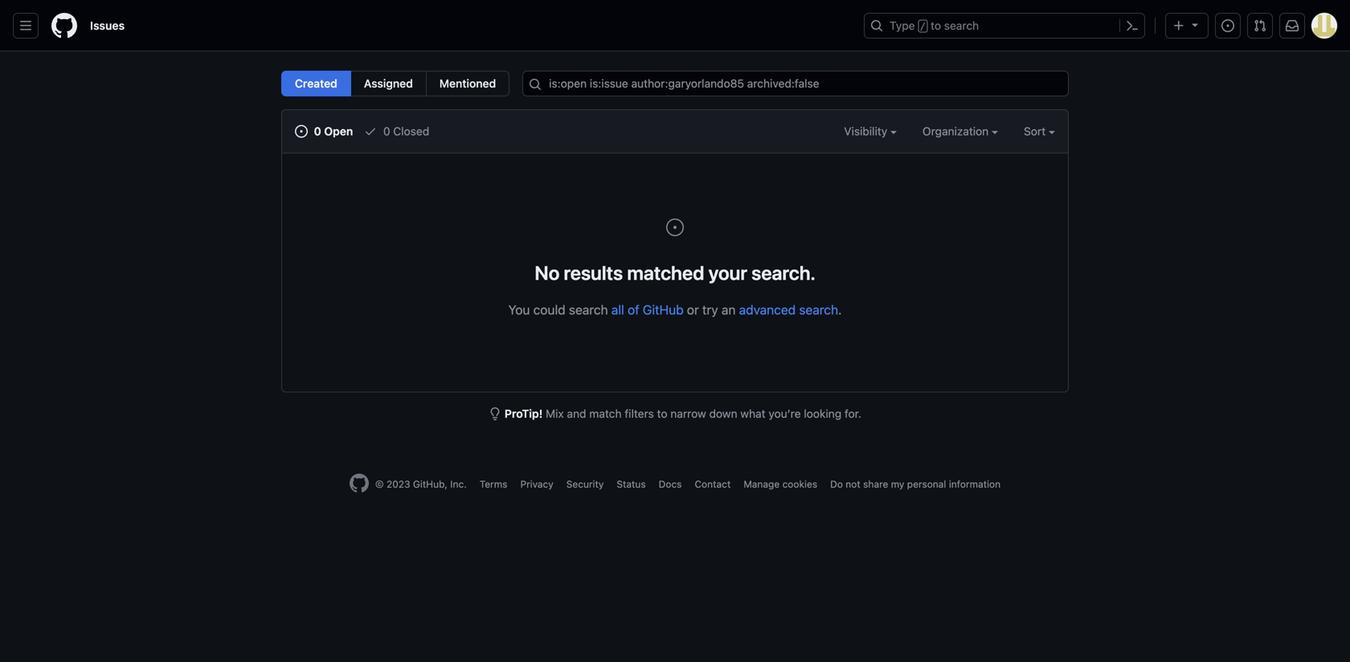 Task type: describe. For each thing, give the bounding box(es) containing it.
visibility button
[[844, 123, 897, 140]]

mentioned
[[439, 77, 496, 90]]

an
[[722, 302, 736, 317]]

you
[[508, 302, 530, 317]]

organization
[[923, 125, 992, 138]]

0 vertical spatial to
[[931, 19, 941, 32]]

my
[[891, 479, 904, 490]]

privacy link
[[520, 479, 553, 490]]

you could search all of github or try an advanced search .
[[508, 302, 842, 317]]

homepage image
[[51, 13, 77, 39]]

issue opened image inside 0 open link
[[295, 125, 308, 138]]

light bulb image
[[489, 407, 501, 420]]

what
[[740, 407, 766, 420]]

manage cookies button
[[744, 477, 817, 491]]

0 for open
[[314, 125, 321, 138]]

for.
[[845, 407, 861, 420]]

assigned link
[[350, 71, 427, 96]]

type / to search
[[890, 19, 979, 32]]

terms
[[480, 479, 507, 490]]

homepage image
[[349, 474, 369, 493]]

mix
[[546, 407, 564, 420]]

not
[[846, 479, 860, 490]]

0 open link
[[295, 123, 353, 140]]

you're
[[769, 407, 801, 420]]

or
[[687, 302, 699, 317]]

information
[[949, 479, 1001, 490]]

of
[[628, 302, 639, 317]]

security
[[566, 479, 604, 490]]

all
[[611, 302, 624, 317]]

and
[[567, 407, 586, 420]]

git pull request image
[[1254, 19, 1266, 32]]

personal
[[907, 479, 946, 490]]

results
[[564, 262, 623, 284]]

do not share my personal information button
[[830, 477, 1001, 491]]

advanced
[[739, 302, 796, 317]]

created
[[295, 77, 337, 90]]

filters
[[625, 407, 654, 420]]

issues element
[[281, 71, 510, 96]]

issues
[[90, 19, 125, 32]]

narrow
[[670, 407, 706, 420]]

visibility
[[844, 125, 890, 138]]

manage cookies
[[744, 479, 817, 490]]

type
[[890, 19, 915, 32]]

github,
[[413, 479, 448, 490]]

share
[[863, 479, 888, 490]]

created link
[[281, 71, 351, 96]]



Task type: locate. For each thing, give the bounding box(es) containing it.
no results matched your search.
[[535, 262, 815, 284]]

issue opened image left git pull request icon
[[1221, 19, 1234, 32]]

0 horizontal spatial to
[[657, 407, 667, 420]]

search image
[[529, 78, 542, 91]]

2 0 from the left
[[383, 125, 390, 138]]

open
[[324, 125, 353, 138]]

protip! mix and match filters to narrow down what you're looking for.
[[505, 407, 861, 420]]

0 horizontal spatial search
[[569, 302, 608, 317]]

0 left open
[[314, 125, 321, 138]]

©
[[375, 479, 384, 490]]

your
[[708, 262, 747, 284]]

plus image
[[1172, 19, 1185, 32]]

all of github link
[[611, 302, 684, 317]]

issue opened image
[[665, 218, 685, 237]]

organization button
[[923, 123, 998, 140]]

advanced search link
[[739, 302, 838, 317]]

to
[[931, 19, 941, 32], [657, 407, 667, 420]]

© 2023 github, inc.
[[375, 479, 467, 490]]

issue opened image left 0 open
[[295, 125, 308, 138]]

2023
[[386, 479, 410, 490]]

search down search.
[[799, 302, 838, 317]]

terms link
[[480, 479, 507, 490]]

status
[[617, 479, 646, 490]]

mentioned link
[[426, 71, 510, 96]]

inc.
[[450, 479, 467, 490]]

1 horizontal spatial 0
[[383, 125, 390, 138]]

0 for closed
[[383, 125, 390, 138]]

command palette image
[[1126, 19, 1139, 32]]

/
[[920, 21, 926, 32]]

1 0 from the left
[[314, 125, 321, 138]]

security link
[[566, 479, 604, 490]]

looking
[[804, 407, 841, 420]]

sort
[[1024, 125, 1046, 138]]

2 horizontal spatial search
[[944, 19, 979, 32]]

0 closed
[[380, 125, 429, 138]]

github
[[643, 302, 684, 317]]

manage
[[744, 479, 780, 490]]

1 horizontal spatial issue opened image
[[1221, 19, 1234, 32]]

search left all at the top left of page
[[569, 302, 608, 317]]

closed
[[393, 125, 429, 138]]

0 horizontal spatial issue opened image
[[295, 125, 308, 138]]

0 open
[[311, 125, 353, 138]]

docs link
[[659, 479, 682, 490]]

notifications image
[[1286, 19, 1299, 32]]

0 horizontal spatial 0
[[314, 125, 321, 138]]

try
[[702, 302, 718, 317]]

check image
[[364, 125, 377, 138]]

0 closed link
[[364, 123, 429, 140]]

1 horizontal spatial to
[[931, 19, 941, 32]]

down
[[709, 407, 737, 420]]

status link
[[617, 479, 646, 490]]

protip!
[[505, 407, 543, 420]]

triangle down image
[[1188, 18, 1201, 31]]

search
[[944, 19, 979, 32], [569, 302, 608, 317], [799, 302, 838, 317]]

1 vertical spatial to
[[657, 407, 667, 420]]

Search all issues text field
[[522, 71, 1069, 96]]

docs
[[659, 479, 682, 490]]

contact
[[695, 479, 731, 490]]

1 horizontal spatial search
[[799, 302, 838, 317]]

matched
[[627, 262, 704, 284]]

do
[[830, 479, 843, 490]]

0 vertical spatial issue opened image
[[1221, 19, 1234, 32]]

Issues search field
[[522, 71, 1069, 96]]

cookies
[[782, 479, 817, 490]]

assigned
[[364, 77, 413, 90]]

0 right check "image"
[[383, 125, 390, 138]]

could
[[533, 302, 565, 317]]

match
[[589, 407, 622, 420]]

issue opened image
[[1221, 19, 1234, 32], [295, 125, 308, 138]]

sort button
[[1024, 123, 1055, 140]]

no
[[535, 262, 560, 284]]

1 vertical spatial issue opened image
[[295, 125, 308, 138]]

contact link
[[695, 479, 731, 490]]

0
[[314, 125, 321, 138], [383, 125, 390, 138]]

.
[[838, 302, 842, 317]]

privacy
[[520, 479, 553, 490]]

to right filters
[[657, 407, 667, 420]]

search right the '/'
[[944, 19, 979, 32]]

do not share my personal information
[[830, 479, 1001, 490]]

to right the '/'
[[931, 19, 941, 32]]

search.
[[751, 262, 815, 284]]



Task type: vqa. For each thing, say whether or not it's contained in the screenshot.
what on the bottom
yes



